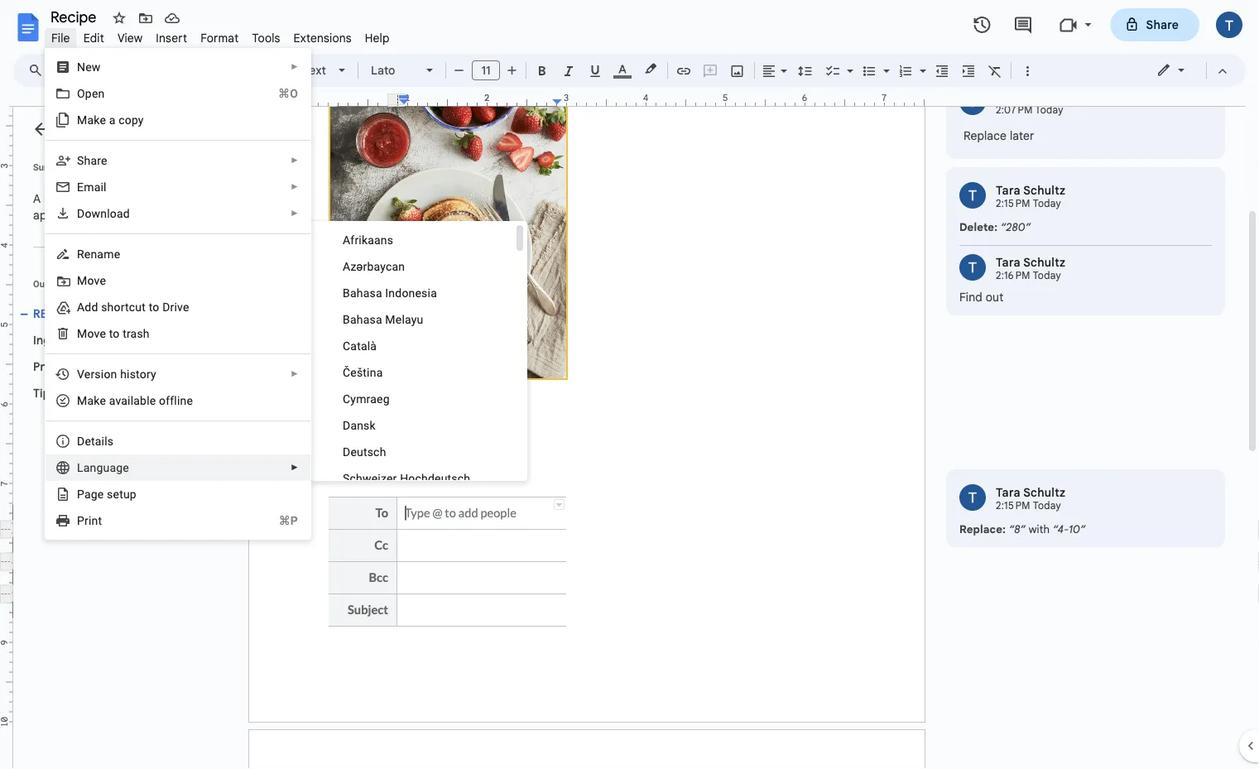 Task type: describe. For each thing, give the bounding box(es) containing it.
styles list. normal text selected. option
[[263, 59, 329, 82]]

bahasa melayu
[[343, 313, 424, 326]]

version history h element
[[77, 367, 161, 381]]

insert image image
[[728, 59, 748, 82]]

drive
[[162, 300, 189, 314]]

find out
[[960, 290, 1004, 305]]

replace
[[964, 129, 1007, 143]]

bahasa for bahasa melayu
[[343, 313, 382, 326]]

pa
[[77, 487, 91, 501]]

ma k e available offline
[[77, 394, 193, 408]]

⌘p
[[279, 514, 298, 528]]

make
[[77, 113, 106, 127]]

"8"
[[1009, 523, 1026, 536]]

2:07 pm today
[[996, 104, 1064, 117]]

rename r element
[[77, 247, 125, 261]]

menu bar banner
[[0, 0, 1260, 769]]

5 ► from the top
[[291, 369, 299, 379]]

2:15 pm for "280"
[[996, 198, 1031, 210]]

2:16 pm
[[996, 270, 1031, 282]]

page setup g element
[[77, 487, 142, 501]]

checklist menu image
[[843, 60, 854, 65]]

tools menu item
[[246, 28, 287, 48]]

tara schultz 2:15 pm today for with
[[996, 486, 1066, 513]]

2:15 pm for "8"
[[996, 500, 1031, 513]]

align image
[[760, 59, 779, 82]]

ename
[[84, 247, 120, 261]]

d
[[77, 207, 85, 220]]

tara schultz image for tara schultz 2:16 pm today
[[960, 255, 986, 281]]

normal text
[[263, 63, 326, 77]]

document outline element
[[13, 107, 239, 769]]

► for mail
[[291, 182, 299, 192]]

ove
[[87, 274, 106, 287]]

e for g
[[98, 487, 104, 501]]

cinnamon
[[76, 306, 133, 321]]

edit menu item
[[77, 28, 111, 48]]

n ew
[[77, 60, 101, 74]]

share s element
[[77, 154, 112, 167]]

version
[[77, 367, 117, 381]]

o
[[113, 327, 120, 340]]

pa g e setup
[[77, 487, 137, 501]]

hare
[[84, 154, 107, 167]]

r
[[77, 247, 84, 261]]

d ownload
[[77, 207, 130, 220]]

Font size field
[[472, 60, 507, 81]]

move t o trash
[[77, 327, 150, 340]]

Rename text field
[[45, 7, 106, 27]]

m ove
[[77, 274, 106, 287]]

schweizer hochdeutsch
[[343, 472, 471, 485]]

schultz for delete: "280"
[[1024, 183, 1066, 198]]

with
[[1029, 523, 1050, 536]]

Menus field
[[21, 59, 57, 82]]

"280"
[[1001, 221, 1031, 234]]

⌘p element
[[259, 513, 298, 529]]

file menu item
[[45, 28, 77, 48]]

highlight color image
[[642, 59, 660, 79]]

lato
[[371, 63, 395, 77]]

p rint
[[77, 514, 102, 528]]

m
[[77, 274, 87, 287]]

tara schultz image
[[960, 485, 986, 511]]

tips
[[33, 386, 56, 400]]

p
[[77, 514, 85, 528]]

⌘o
[[278, 87, 298, 100]]

tara schultz 2:16 pm today
[[996, 256, 1066, 282]]

ew
[[85, 60, 101, 74]]

⌘o element
[[258, 85, 298, 102]]

insert menu item
[[149, 28, 194, 48]]

move to trash t element
[[77, 327, 155, 340]]

text
[[305, 63, 326, 77]]

today right 2:07 pm
[[1036, 104, 1064, 117]]

file
[[51, 31, 70, 45]]

trash
[[123, 327, 150, 340]]

out
[[986, 290, 1004, 305]]

new n element
[[77, 60, 106, 74]]

outline heading
[[13, 277, 239, 301]]

help
[[365, 31, 390, 45]]

tools
[[252, 31, 280, 45]]

format menu item
[[194, 28, 246, 48]]

bahasa indonesia
[[343, 286, 437, 300]]

format
[[201, 31, 239, 45]]

► for ew
[[291, 62, 299, 72]]

tara for "8"
[[996, 486, 1021, 500]]

open o element
[[77, 87, 110, 100]]

► for ownload
[[291, 209, 299, 218]]

Star checkbox
[[108, 7, 131, 30]]

melayu
[[385, 313, 424, 326]]

more options... image
[[1188, 92, 1208, 111]]

delete: "280"
[[960, 221, 1031, 234]]

10"
[[1069, 523, 1086, 536]]

► for hare
[[291, 156, 299, 165]]

replace: "8" with "4-10"
[[960, 523, 1086, 536]]

cymraeg
[[343, 392, 390, 406]]

extensions menu item
[[287, 28, 358, 48]]

menu containing afrikaans
[[311, 221, 528, 492]]

k
[[94, 394, 100, 408]]

make a copy c element
[[77, 113, 149, 127]]

ma
[[77, 394, 94, 408]]

català
[[343, 339, 377, 353]]

offline
[[159, 394, 193, 408]]

s
[[77, 154, 84, 167]]

apple
[[135, 306, 168, 321]]

extensions
[[294, 31, 352, 45]]

print p element
[[77, 514, 107, 528]]

mode and view toolbar
[[1145, 54, 1237, 87]]

h
[[120, 367, 127, 381]]

main toolbar
[[49, 0, 1041, 643]]

o pen
[[77, 87, 105, 100]]

g
[[91, 487, 98, 501]]

t
[[109, 327, 113, 340]]

"4-
[[1053, 523, 1069, 536]]

mail
[[84, 180, 107, 194]]

outline
[[33, 279, 63, 289]]

e
[[77, 180, 84, 194]]



Task type: locate. For each thing, give the bounding box(es) containing it.
edit
[[83, 31, 104, 45]]

s hare
[[77, 154, 107, 167]]

menu containing n
[[4, 0, 311, 626]]

summary heading
[[33, 161, 73, 174]]

today right 2:16 pm
[[1033, 270, 1062, 282]]

anguage
[[83, 461, 129, 475]]

1 vertical spatial e
[[98, 487, 104, 501]]

application containing share
[[0, 0, 1260, 769]]

setup
[[107, 487, 137, 501]]

schultz up "280"
[[1024, 183, 1066, 198]]

today up "with"
[[1033, 500, 1062, 513]]

move
[[77, 327, 106, 340]]

2 bahasa from the top
[[343, 313, 382, 326]]

delete:
[[960, 221, 998, 234]]

bahasa
[[343, 286, 382, 300], [343, 313, 382, 326]]

1 2:15 pm from the top
[[996, 198, 1031, 210]]

menu bar
[[45, 22, 396, 49]]

to
[[149, 300, 159, 314]]

0 vertical spatial tara schultz 2:15 pm today
[[996, 183, 1066, 210]]

Font size text field
[[473, 60, 499, 80]]

e for k
[[100, 394, 106, 408]]

details
[[77, 434, 114, 448]]

replace:
[[960, 523, 1006, 536]]

istory
[[127, 367, 156, 381]]

tara inside tara schultz 2:16 pm today
[[996, 256, 1021, 270]]

download d element
[[77, 207, 135, 220]]

schultz for with
[[1024, 486, 1066, 500]]

menu bar containing file
[[45, 22, 396, 49]]

a
[[109, 113, 116, 127]]

1 vertical spatial tara
[[996, 256, 1021, 270]]

2 tara schultz 2:15 pm today from the top
[[996, 486, 1066, 513]]

3 tara from the top
[[996, 486, 1021, 500]]

email e element
[[77, 180, 112, 194]]

schultz up "with"
[[1024, 486, 1066, 500]]

2 2:15 pm from the top
[[996, 500, 1031, 513]]

0 vertical spatial bahasa
[[343, 286, 382, 300]]

help menu item
[[358, 28, 396, 48]]

schultz
[[1024, 183, 1066, 198], [1024, 256, 1066, 270], [1024, 486, 1066, 500]]

menu
[[4, 0, 311, 626], [311, 221, 528, 492]]

view
[[118, 31, 143, 45]]

schultz down "280"
[[1024, 256, 1066, 270]]

e right pa at the bottom
[[98, 487, 104, 501]]

tara right tara schultz icon
[[996, 486, 1021, 500]]

2 tara schultz image from the top
[[960, 255, 986, 281]]

today up tara schultz 2:16 pm today
[[1033, 198, 1062, 210]]

add shortcut to drive , element
[[77, 300, 194, 314]]

afrikaans
[[343, 233, 394, 247]]

hochdeutsch
[[400, 472, 471, 485]]

1 vertical spatial bahasa
[[343, 313, 382, 326]]

e
[[100, 394, 106, 408], [98, 487, 104, 501]]

0 vertical spatial 2:15 pm
[[996, 198, 1031, 210]]

add
[[77, 300, 98, 314]]

2 ► from the top
[[291, 156, 299, 165]]

3 ► from the top
[[291, 182, 299, 192]]

make a c opy
[[77, 113, 144, 127]]

n
[[77, 60, 85, 74]]

details b element
[[77, 434, 119, 448]]

replace later
[[964, 129, 1035, 143]]

indonesia
[[385, 286, 437, 300]]

rint
[[85, 514, 102, 528]]

3 schultz from the top
[[1024, 486, 1066, 500]]

opy
[[125, 113, 144, 127]]

today for tara schultz icon
[[1033, 500, 1062, 513]]

1 ► from the top
[[291, 62, 299, 72]]

ownload
[[85, 207, 130, 220]]

0 vertical spatial tara
[[996, 183, 1021, 198]]

2 tara from the top
[[996, 256, 1021, 270]]

2 vertical spatial tara
[[996, 486, 1021, 500]]

preparation
[[33, 359, 98, 374]]

today for tara schultz image related to tara schultz 2:16 pm today
[[1033, 270, 1062, 282]]

tara schultz 2:15 pm today up "280"
[[996, 183, 1066, 210]]

1 tara from the top
[[996, 183, 1021, 198]]

menu bar inside "menu bar" banner
[[45, 22, 396, 49]]

insert
[[156, 31, 187, 45]]

dansk
[[343, 419, 376, 432]]

text color image
[[614, 59, 632, 79]]

1 tara schultz image from the top
[[960, 183, 986, 209]]

schweizer
[[343, 472, 397, 485]]

1 vertical spatial 2:15 pm
[[996, 500, 1031, 513]]

0 vertical spatial schultz
[[1024, 183, 1066, 198]]

1 vertical spatial tara schultz image
[[960, 255, 986, 281]]

l anguage
[[77, 461, 129, 475]]

tara schultz image up find
[[960, 255, 986, 281]]

e right ma at the left of the page
[[100, 394, 106, 408]]

line & paragraph spacing image
[[796, 59, 815, 82]]

deutsch
[[343, 445, 386, 459]]

tara schultz 2:15 pm today
[[996, 183, 1066, 210], [996, 486, 1066, 513]]

recipe
[[33, 306, 73, 321]]

2:15 pm
[[996, 198, 1031, 210], [996, 500, 1031, 513]]

tara schultz image up delete:
[[960, 183, 986, 209]]

share
[[1147, 17, 1179, 32]]

c
[[119, 113, 125, 127]]

bahasa up català
[[343, 313, 382, 326]]

ingredients
[[33, 333, 97, 347]]

schultz inside tara schultz 2:16 pm today
[[1024, 256, 1066, 270]]

view menu item
[[111, 28, 149, 48]]

1 bahasa from the top
[[343, 286, 382, 300]]

tara schultz 2:15 pm today for delete: "280"
[[996, 183, 1066, 210]]

tara up "280"
[[996, 183, 1021, 198]]

►
[[291, 62, 299, 72], [291, 156, 299, 165], [291, 182, 299, 192], [291, 209, 299, 218], [291, 369, 299, 379], [291, 463, 299, 473]]

tara schultz image for tara schultz 2:15 pm today
[[960, 183, 986, 209]]

6 ► from the top
[[291, 463, 299, 473]]

available
[[109, 394, 156, 408]]

version h istory
[[77, 367, 156, 381]]

0 vertical spatial e
[[100, 394, 106, 408]]

1 vertical spatial schultz
[[1024, 256, 1066, 270]]

čeština
[[343, 366, 383, 379]]

tara schultz image
[[960, 183, 986, 209], [960, 255, 986, 281]]

1 schultz from the top
[[1024, 183, 1066, 198]]

summary
[[33, 162, 73, 172]]

tarts
[[170, 306, 198, 321]]

font list. lato selected. option
[[371, 59, 417, 82]]

► for anguage
[[291, 463, 299, 473]]

language l element
[[77, 461, 134, 475]]

tara
[[996, 183, 1021, 198], [996, 256, 1021, 270], [996, 486, 1021, 500]]

4 ► from the top
[[291, 209, 299, 218]]

shortcut
[[101, 300, 146, 314]]

1 tara schultz 2:15 pm today from the top
[[996, 183, 1066, 210]]

2 schultz from the top
[[1024, 256, 1066, 270]]

l
[[77, 461, 83, 475]]

normal
[[263, 63, 302, 77]]

e mail
[[77, 180, 107, 194]]

tara for "280"
[[996, 183, 1021, 198]]

2:15 pm up "8"
[[996, 500, 1031, 513]]

today
[[1036, 104, 1064, 117], [1033, 198, 1062, 210], [1033, 270, 1062, 282], [1033, 500, 1062, 513]]

bahasa down azərbaycan
[[343, 286, 382, 300]]

2:15 pm up "280"
[[996, 198, 1031, 210]]

0 vertical spatial tara schultz image
[[960, 183, 986, 209]]

today inside tara schultz 2:16 pm today
[[1033, 270, 1062, 282]]

later
[[1010, 129, 1035, 143]]

find
[[960, 290, 983, 305]]

today for tara schultz image corresponding to tara schultz 2:15 pm today
[[1033, 198, 1062, 210]]

1 vertical spatial tara schultz 2:15 pm today
[[996, 486, 1066, 513]]

add shortcut to drive
[[77, 300, 189, 314]]

pen
[[85, 87, 105, 100]]

o
[[77, 87, 85, 100]]

make available offline k element
[[77, 394, 198, 408]]

tara down "280"
[[996, 256, 1021, 270]]

2 vertical spatial schultz
[[1024, 486, 1066, 500]]

recipe cinnamon apple tarts
[[33, 306, 198, 321]]

tara schultz 2:15 pm today up "replace: "8" with "4-10""
[[996, 486, 1066, 513]]

share button
[[1111, 8, 1200, 41]]

move m element
[[77, 274, 111, 287]]

application
[[0, 0, 1260, 769]]

bahasa for bahasa indonesia
[[343, 286, 382, 300]]

click to select borders image
[[554, 500, 565, 511]]

azərbaycan
[[343, 260, 405, 273]]



Task type: vqa. For each thing, say whether or not it's contained in the screenshot.
Layout dropdown button
no



